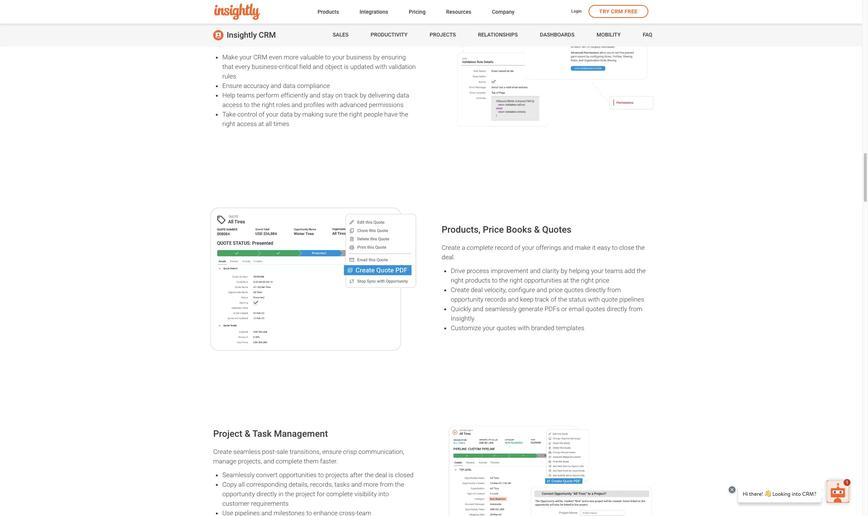 Task type: describe. For each thing, give the bounding box(es) containing it.
your up every on the left top
[[240, 53, 252, 61]]

right up configure
[[510, 276, 523, 284]]

your down seamlessly in the bottom of the page
[[483, 324, 495, 332]]

offerings
[[536, 244, 561, 251]]

data up the efficiently
[[283, 82, 296, 89]]

products
[[318, 9, 339, 15]]

projects,
[[238, 457, 262, 465]]

0 vertical spatial insightly
[[227, 30, 257, 40]]

convert
[[256, 471, 278, 479]]

with down ensuring on the top left
[[375, 63, 387, 70]]

post-
[[262, 448, 277, 455]]

login
[[572, 9, 582, 14]]

take
[[222, 110, 236, 118]]

0 vertical spatial directly
[[586, 286, 606, 294]]

projects
[[430, 32, 456, 38]]

products
[[465, 276, 491, 284]]

preserve data integrity, capture quality data, and deliver great experiences.
[[213, 30, 385, 47]]

create seamless post-sale transitions, ensure crisp communication, manage projects, and complete them faster.
[[213, 448, 404, 465]]

permissions
[[369, 101, 404, 108]]

2 horizontal spatial quotes
[[586, 305, 606, 313]]

customer
[[222, 500, 250, 507]]

relationships link
[[478, 24, 518, 46]]

0 vertical spatial from
[[608, 286, 621, 294]]

business-
[[252, 63, 279, 70]]

opportunities inside drive process improvement and clarity by helping your teams add the right products to the right opportunities at the right price create deal velocity, configure and price quotes directly from opportunity records and keep track of the status with quote pipelines quickly and seamlessly generate pdfs or email quotes directly from insightly customize your quotes with branded templates
[[524, 276, 562, 284]]

seamlessly convert opportunities to projects after the deal is closed copy all corresponding details, records, tasks and more from the opportunity directly in the project for complete visibility into customer requirements
[[222, 471, 414, 507]]

faq
[[643, 32, 653, 38]]

data up permissions at left
[[397, 91, 409, 99]]

complete inside create a complete record of your offerings and make it easy to close the deal.
[[467, 244, 494, 251]]

the down closed
[[395, 481, 404, 488]]

right down take
[[222, 120, 235, 127]]

ensuring
[[382, 53, 406, 61]]

business
[[346, 53, 372, 61]]

in
[[279, 490, 284, 498]]

try crm free link
[[589, 5, 649, 18]]

make
[[222, 53, 238, 61]]

after
[[350, 471, 363, 479]]

seamlessly
[[222, 471, 255, 479]]

and inside create seamless post-sale transitions, ensure crisp communication, manage projects, and complete them faster.
[[264, 457, 274, 465]]

keep
[[520, 295, 534, 303]]

from inside seamlessly convert opportunities to projects after the deal is closed copy all corresponding details, records, tasks and more from the opportunity directly in the project for complete visibility into customer requirements
[[380, 481, 394, 488]]

quote
[[602, 295, 618, 303]]

all inside seamlessly convert opportunities to projects after the deal is closed copy all corresponding details, records, tasks and more from the opportunity directly in the project for complete visibility into customer requirements
[[238, 481, 245, 488]]

or
[[562, 305, 567, 313]]

efficiently
[[281, 91, 308, 99]]

close
[[619, 244, 635, 251]]

permissions
[[333, 11, 384, 21]]

and inside create a complete record of your offerings and make it easy to close the deal.
[[563, 244, 574, 251]]

project & task management
[[213, 428, 328, 439]]

try
[[600, 8, 610, 14]]

branded
[[531, 324, 555, 332]]

and right configure
[[537, 286, 547, 294]]

record
[[495, 244, 513, 251]]

data,
[[322, 30, 336, 38]]

by left making
[[294, 110, 301, 118]]

even
[[269, 53, 282, 61]]

process
[[467, 267, 489, 274]]

by inside drive process improvement and clarity by helping your teams add the right products to the right opportunities at the right price create deal velocity, configure and price quotes directly from opportunity records and keep track of the status with quote pipelines quickly and seamlessly generate pdfs or email quotes directly from insightly customize your quotes with branded templates
[[561, 267, 568, 274]]

insightly logo link
[[214, 4, 305, 20]]

corresponding
[[246, 481, 287, 488]]

compliance
[[297, 82, 330, 89]]

0 horizontal spatial quotes
[[497, 324, 516, 332]]

opportunity inside seamlessly convert opportunities to projects after the deal is closed copy all corresponding details, records, tasks and more from the opportunity directly in the project for complete visibility into customer requirements
[[222, 490, 255, 498]]

productivity
[[371, 32, 408, 38]]

crm for try
[[611, 8, 623, 14]]

management
[[274, 428, 328, 439]]

sales link
[[333, 24, 349, 46]]

and inside seamlessly convert opportunities to projects after the deal is closed copy all corresponding details, records, tasks and more from the opportunity directly in the project for complete visibility into customer requirements
[[351, 481, 362, 488]]

visibility
[[355, 490, 377, 498]]

perform
[[256, 91, 279, 99]]

to inside create a complete record of your offerings and make it easy to close the deal.
[[612, 244, 618, 251]]

on
[[335, 91, 343, 99]]

roles
[[276, 101, 290, 108]]

task
[[253, 428, 272, 439]]

right down drive
[[451, 276, 464, 284]]

and down the efficiently
[[292, 101, 302, 108]]

is inside make your crm even more valuable to your business by ensuring that every business-critical field and object is updated with validation rules ensure accuracy and data compliance help teams perform efficiently and stay on track by delivering data access to the right roles and profiles with advanced permissions take control of your data by making sure the right people have the right access at all times
[[344, 63, 349, 70]]

of inside drive process improvement and clarity by helping your teams add the right products to the right opportunities at the right price create deal velocity, configure and price quotes directly from opportunity records and keep track of the status with quote pipelines quickly and seamlessly generate pdfs or email quotes directly from insightly customize your quotes with branded templates
[[551, 295, 557, 303]]

of inside create a complete record of your offerings and make it easy to close the deal.
[[515, 244, 521, 251]]

project
[[296, 490, 315, 498]]

create a complete record of your offerings and make it easy to close the deal.
[[442, 244, 645, 261]]

improvement
[[491, 267, 529, 274]]

generate
[[519, 305, 543, 313]]

create for project & task management
[[213, 448, 232, 455]]

sales
[[333, 32, 349, 38]]

seamless
[[233, 448, 261, 455]]

control
[[237, 110, 257, 118]]

resources
[[446, 9, 472, 15]]

them
[[304, 457, 319, 465]]

critical
[[279, 63, 298, 70]]

2 horizontal spatial &
[[534, 224, 540, 235]]

of inside make your crm even more valuable to your business by ensuring that every business-critical field and object is updated with validation rules ensure accuracy and data compliance help teams perform efficiently and stay on track by delivering data access to the right roles and profiles with advanced permissions take control of your data by making sure the right people have the right access at all times
[[259, 110, 265, 118]]

opportunities inside seamlessly convert opportunities to projects after the deal is closed copy all corresponding details, records, tasks and more from the opportunity directly in the project for complete visibility into customer requirements
[[279, 471, 317, 479]]

directly inside seamlessly convert opportunities to projects after the deal is closed copy all corresponding details, records, tasks and more from the opportunity directly in the project for complete visibility into customer requirements
[[257, 490, 277, 498]]

insightly crm
[[227, 30, 276, 40]]

validation
[[389, 63, 416, 70]]

sure
[[325, 110, 337, 118]]

making
[[303, 110, 324, 118]]

with up the sure at the top of page
[[326, 101, 338, 108]]

pricing
[[409, 9, 426, 15]]

field
[[299, 63, 311, 70]]

insightly inside drive process improvement and clarity by helping your teams add the right products to the right opportunities at the right price create deal velocity, configure and price quotes directly from opportunity records and keep track of the status with quote pipelines quickly and seamlessly generate pdfs or email quotes directly from insightly customize your quotes with branded templates
[[451, 314, 475, 322]]

mobility link
[[597, 24, 621, 46]]

velocity,
[[485, 286, 507, 294]]

email
[[569, 305, 584, 313]]

the up control
[[251, 101, 260, 108]]

free
[[625, 8, 638, 14]]

to inside seamlessly convert opportunities to projects after the deal is closed copy all corresponding details, records, tasks and more from the opportunity directly in the project for complete visibility into customer requirements
[[318, 471, 324, 479]]

stay
[[322, 91, 334, 99]]

copy
[[222, 481, 237, 488]]

rules
[[222, 72, 236, 80]]

complete inside seamlessly convert opportunities to projects after the deal is closed copy all corresponding details, records, tasks and more from the opportunity directly in the project for complete visibility into customer requirements
[[326, 490, 353, 498]]

and down configure
[[508, 295, 519, 303]]

and left clarity
[[530, 267, 541, 274]]

deal.
[[442, 253, 455, 261]]

pdfs
[[545, 305, 560, 313]]

for
[[317, 490, 325, 498]]

productivity link
[[371, 24, 408, 46]]

insightly crm link
[[213, 24, 276, 46]]

every
[[235, 63, 250, 70]]

have
[[384, 110, 398, 118]]

your inside create a complete record of your offerings and make it easy to close the deal.
[[522, 244, 535, 251]]

integrations link
[[360, 7, 388, 17]]

by up advanced
[[360, 91, 367, 99]]

try crm free button
[[589, 5, 649, 18]]

ppandq v2 image
[[206, 201, 425, 360]]

make
[[575, 244, 591, 251]]

and right the quickly
[[473, 305, 484, 313]]

faster.
[[320, 457, 338, 465]]

pipelines
[[620, 295, 645, 303]]

tasks
[[335, 481, 350, 488]]



Task type: locate. For each thing, give the bounding box(es) containing it.
quotes down quote
[[586, 305, 606, 313]]

complete down sale
[[276, 457, 302, 465]]

closed
[[395, 471, 414, 479]]

data
[[240, 30, 252, 38], [283, 82, 296, 89], [397, 91, 409, 99], [280, 110, 293, 118]]

create up manage
[[213, 448, 232, 455]]

your right "helping" at the bottom of page
[[591, 267, 604, 274]]

the
[[251, 101, 260, 108], [339, 110, 348, 118], [399, 110, 408, 118], [636, 244, 645, 251], [637, 267, 646, 274], [499, 276, 508, 284], [571, 276, 580, 284], [558, 295, 567, 303], [365, 471, 374, 479], [395, 481, 404, 488], [285, 490, 294, 498]]

1 horizontal spatial from
[[608, 286, 621, 294]]

0 vertical spatial is
[[344, 63, 349, 70]]

complete down tasks
[[326, 490, 353, 498]]

track up pdfs
[[535, 295, 549, 303]]

the down improvement
[[499, 276, 508, 284]]

of up pdfs
[[551, 295, 557, 303]]

create for products, price books & quotes
[[442, 244, 460, 251]]

teams inside make your crm even more valuable to your business by ensuring that every business-critical field and object is updated with validation rules ensure accuracy and data compliance help teams perform efficiently and stay on track by delivering data access to the right roles and profiles with advanced permissions take control of your data by making sure the right people have the right access at all times
[[237, 91, 255, 99]]

1 horizontal spatial all
[[266, 120, 272, 127]]

that
[[222, 63, 234, 70]]

more up visibility at the bottom
[[364, 481, 378, 488]]

people
[[364, 110, 383, 118]]

1 vertical spatial price
[[549, 286, 563, 294]]

access down control
[[237, 120, 257, 127]]

0 horizontal spatial more
[[284, 53, 299, 61]]

1 horizontal spatial directly
[[586, 286, 606, 294]]

0 vertical spatial deal
[[471, 286, 483, 294]]

right down perform
[[262, 101, 275, 108]]

valuable
[[300, 53, 324, 61]]

1 vertical spatial quotes
[[586, 305, 606, 313]]

directly down quote
[[607, 305, 628, 313]]

opportunities down clarity
[[524, 276, 562, 284]]

faq link
[[643, 24, 653, 46]]

easy
[[598, 244, 611, 251]]

0 vertical spatial more
[[284, 53, 299, 61]]

0 vertical spatial teams
[[237, 91, 255, 99]]

quotes down seamlessly in the bottom of the page
[[497, 324, 516, 332]]

quality
[[302, 30, 321, 38]]

1 vertical spatial access
[[237, 120, 257, 127]]

and down 'valuable'
[[313, 63, 324, 70]]

more
[[284, 53, 299, 61], [364, 481, 378, 488]]

opportunity inside drive process improvement and clarity by helping your teams add the right products to the right opportunities at the right price create deal velocity, configure and price quotes directly from opportunity records and keep track of the status with quote pipelines quickly and seamlessly generate pdfs or email quotes directly from insightly customize your quotes with branded templates
[[451, 295, 484, 303]]

from up quote
[[608, 286, 621, 294]]

with left branded on the bottom of the page
[[518, 324, 530, 332]]

deal inside seamlessly convert opportunities to projects after the deal is closed copy all corresponding details, records, tasks and more from the opportunity directly in the project for complete visibility into customer requirements
[[375, 471, 387, 479]]

0 vertical spatial opportunities
[[524, 276, 562, 284]]

capture
[[279, 30, 301, 38]]

0 vertical spatial complete
[[467, 244, 494, 251]]

more up critical
[[284, 53, 299, 61]]

login link
[[572, 8, 582, 15]]

sale
[[277, 448, 288, 455]]

times
[[274, 120, 289, 127]]

teams inside drive process improvement and clarity by helping your teams add the right products to the right opportunities at the right price create deal velocity, configure and price quotes directly from opportunity records and keep track of the status with quote pipelines quickly and seamlessly generate pdfs or email quotes directly from insightly customize your quotes with branded templates
[[605, 267, 623, 274]]

access up take
[[222, 101, 243, 108]]

0 vertical spatial all
[[266, 120, 272, 127]]

data inside the preserve data integrity, capture quality data, and deliver great experiences.
[[240, 30, 252, 38]]

1 vertical spatial crm
[[259, 30, 276, 40]]

2 vertical spatial complete
[[326, 490, 353, 498]]

1 vertical spatial track
[[535, 295, 549, 303]]

create inside drive process improvement and clarity by helping your teams add the right products to the right opportunities at the right price create deal velocity, configure and price quotes directly from opportunity records and keep track of the status with quote pipelines quickly and seamlessly generate pdfs or email quotes directly from insightly customize your quotes with branded templates
[[451, 286, 470, 294]]

insightly logo image
[[214, 4, 260, 20]]

directly up quote
[[586, 286, 606, 294]]

more inside make your crm even more valuable to your business by ensuring that every business-critical field and object is updated with validation rules ensure accuracy and data compliance help teams perform efficiently and stay on track by delivering data access to the right roles and profiles with advanced permissions take control of your data by making sure the right people have the right access at all times
[[284, 53, 299, 61]]

opportunity up customer
[[222, 490, 255, 498]]

opportunity up the quickly
[[451, 295, 484, 303]]

1 horizontal spatial &
[[282, 11, 288, 21]]

0 horizontal spatial track
[[344, 91, 358, 99]]

0 horizontal spatial opportunities
[[279, 471, 317, 479]]

0 horizontal spatial of
[[259, 110, 265, 118]]

track inside drive process improvement and clarity by helping your teams add the right products to the right opportunities at the right price create deal velocity, configure and price quotes directly from opportunity records and keep track of the status with quote pipelines quickly and seamlessly generate pdfs or email quotes directly from insightly customize your quotes with branded templates
[[535, 295, 549, 303]]

the right in
[[285, 490, 294, 498]]

2 vertical spatial &
[[245, 428, 251, 439]]

manage
[[213, 457, 236, 465]]

to up control
[[244, 101, 250, 108]]

2 horizontal spatial directly
[[607, 305, 628, 313]]

crm
[[611, 8, 623, 14], [259, 30, 276, 40], [254, 53, 267, 61]]

company link
[[492, 7, 515, 17]]

crm for insightly
[[259, 30, 276, 40]]

all left times
[[266, 120, 272, 127]]

right down "helping" at the bottom of page
[[581, 276, 594, 284]]

your up times
[[266, 110, 279, 118]]

updated
[[350, 63, 374, 70]]

project and task v2 image
[[444, 420, 663, 516]]

to right easy
[[612, 244, 618, 251]]

1 horizontal spatial of
[[515, 244, 521, 251]]

1 horizontal spatial more
[[364, 481, 378, 488]]

is inside seamlessly convert opportunities to projects after the deal is closed copy all corresponding details, records, tasks and more from the opportunity directly in the project for complete visibility into customer requirements
[[389, 471, 394, 479]]

1 horizontal spatial is
[[389, 471, 394, 479]]

price
[[483, 224, 504, 235]]

products,
[[442, 224, 481, 235]]

1 vertical spatial at
[[564, 276, 569, 284]]

add
[[625, 267, 635, 274]]

price
[[596, 276, 610, 284], [549, 286, 563, 294]]

0 vertical spatial create
[[442, 244, 460, 251]]

insightly down validation
[[227, 30, 257, 40]]

your up object
[[332, 53, 345, 61]]

0 vertical spatial track
[[344, 91, 358, 99]]

is right object
[[344, 63, 349, 70]]

teams
[[237, 91, 255, 99], [605, 267, 623, 274]]

all inside make your crm even more valuable to your business by ensuring that every business-critical field and object is updated with validation rules ensure accuracy and data compliance help teams perform efficiently and stay on track by delivering data access to the right roles and profiles with advanced permissions take control of your data by making sure the right people have the right access at all times
[[266, 120, 272, 127]]

1 vertical spatial &
[[534, 224, 540, 235]]

0 vertical spatial crm
[[611, 8, 623, 14]]

0 vertical spatial of
[[259, 110, 265, 118]]

1 horizontal spatial deal
[[471, 286, 483, 294]]

and up perform
[[271, 82, 281, 89]]

track up advanced
[[344, 91, 358, 99]]

of right record
[[515, 244, 521, 251]]

ensure
[[222, 82, 242, 89]]

the right close
[[636, 244, 645, 251]]

create inside create seamless post-sale transitions, ensure crisp communication, manage projects, and complete them faster.
[[213, 448, 232, 455]]

0 horizontal spatial insightly
[[227, 30, 257, 40]]

products, price books & quotes
[[442, 224, 572, 235]]

and left make at the top of page
[[563, 244, 574, 251]]

opportunity
[[451, 295, 484, 303], [222, 490, 255, 498]]

by
[[373, 53, 380, 61], [360, 91, 367, 99], [294, 110, 301, 118], [561, 267, 568, 274]]

1 vertical spatial teams
[[605, 267, 623, 274]]

at left times
[[259, 120, 264, 127]]

is left closed
[[389, 471, 394, 479]]

crm inside make your crm even more valuable to your business by ensuring that every business-critical field and object is updated with validation rules ensure accuracy and data compliance help teams perform efficiently and stay on track by delivering data access to the right roles and profiles with advanced permissions take control of your data by making sure the right people have the right access at all times
[[254, 53, 267, 61]]

relationships
[[478, 32, 518, 38]]

0 horizontal spatial opportunity
[[222, 490, 255, 498]]

& right books
[[534, 224, 540, 235]]

crisp
[[343, 448, 357, 455]]

your
[[240, 53, 252, 61], [332, 53, 345, 61], [266, 110, 279, 118], [522, 244, 535, 251], [591, 267, 604, 274], [483, 324, 495, 332]]

1 vertical spatial opportunity
[[222, 490, 255, 498]]

communication,
[[359, 448, 404, 455]]

1 horizontal spatial quotes
[[564, 286, 584, 294]]

1 horizontal spatial at
[[564, 276, 569, 284]]

the inside create a complete record of your offerings and make it easy to close the deal.
[[636, 244, 645, 251]]

drive process improvement and clarity by helping your teams add the right products to the right opportunities at the right price create deal velocity, configure and price quotes directly from opportunity records and keep track of the status with quote pipelines quickly and seamlessly generate pdfs or email quotes directly from insightly customize your quotes with branded templates
[[451, 267, 646, 332]]

at up status
[[564, 276, 569, 284]]

0 vertical spatial quotes
[[564, 286, 584, 294]]

data down roles
[[280, 110, 293, 118]]

resources link
[[446, 7, 472, 17]]

0 vertical spatial &
[[282, 11, 288, 21]]

0 horizontal spatial at
[[259, 120, 264, 127]]

books
[[506, 224, 532, 235]]

projects link
[[430, 24, 456, 46]]

right down advanced
[[350, 110, 362, 118]]

2 vertical spatial crm
[[254, 53, 267, 61]]

1 horizontal spatial opportunity
[[451, 295, 484, 303]]

drive
[[451, 267, 465, 274]]

complete inside create seamless post-sale transitions, ensure crisp communication, manage projects, and complete them faster.
[[276, 457, 302, 465]]

0 horizontal spatial deal
[[375, 471, 387, 479]]

validation
[[213, 11, 254, 21]]

seamlessly
[[485, 305, 517, 313]]

1 horizontal spatial price
[[596, 276, 610, 284]]

your down books
[[522, 244, 535, 251]]

by left ensuring on the top left
[[373, 53, 380, 61]]

0 horizontal spatial teams
[[237, 91, 255, 99]]

and inside the preserve data integrity, capture quality data, and deliver great experiences.
[[338, 30, 348, 38]]

opportunities up details,
[[279, 471, 317, 479]]

0 vertical spatial opportunity
[[451, 295, 484, 303]]

& left task
[[245, 428, 251, 439]]

& right rules on the left top
[[282, 11, 288, 21]]

0 vertical spatial price
[[596, 276, 610, 284]]

create
[[442, 244, 460, 251], [451, 286, 470, 294], [213, 448, 232, 455]]

from up into
[[380, 481, 394, 488]]

to up records,
[[318, 471, 324, 479]]

price up quote
[[596, 276, 610, 284]]

quotes up status
[[564, 286, 584, 294]]

1 horizontal spatial insightly
[[451, 314, 475, 322]]

1 horizontal spatial track
[[535, 295, 549, 303]]

records
[[485, 295, 507, 303]]

profiles
[[304, 101, 325, 108]]

the right add in the bottom right of the page
[[637, 267, 646, 274]]

helping
[[569, 267, 590, 274]]

and down after
[[351, 481, 362, 488]]

a
[[462, 244, 465, 251]]

create inside create a complete record of your offerings and make it easy to close the deal.
[[442, 244, 460, 251]]

0 horizontal spatial &
[[245, 428, 251, 439]]

2 vertical spatial directly
[[257, 490, 277, 498]]

pricing link
[[409, 7, 426, 17]]

with left quote
[[588, 295, 600, 303]]

2 vertical spatial quotes
[[497, 324, 516, 332]]

by right clarity
[[561, 267, 568, 274]]

customize
[[451, 324, 481, 332]]

directly down corresponding
[[257, 490, 277, 498]]

0 vertical spatial access
[[222, 101, 243, 108]]

more inside seamlessly convert opportunities to projects after the deal is closed copy all corresponding details, records, tasks and more from the opportunity directly in the project for complete visibility into customer requirements
[[364, 481, 378, 488]]

and up "profiles"
[[310, 91, 320, 99]]

teams left add in the bottom right of the page
[[605, 267, 623, 274]]

insightly down the quickly
[[451, 314, 475, 322]]

2 horizontal spatial from
[[629, 305, 643, 313]]

crm down rules on the left top
[[259, 30, 276, 40]]

transitions,
[[290, 448, 321, 455]]

1 horizontal spatial opportunities
[[524, 276, 562, 284]]

price up pdfs
[[549, 286, 563, 294]]

at inside make your crm even more valuable to your business by ensuring that every business-critical field and object is updated with validation rules ensure accuracy and data compliance help teams perform efficiently and stay on track by delivering data access to the right roles and profiles with advanced permissions take control of your data by making sure the right people have the right access at all times
[[259, 120, 264, 127]]

and down post-
[[264, 457, 274, 465]]

project
[[213, 428, 242, 439]]

deal up into
[[375, 471, 387, 479]]

0 horizontal spatial is
[[344, 63, 349, 70]]

1 vertical spatial from
[[629, 305, 643, 313]]

0 horizontal spatial all
[[238, 481, 245, 488]]

the right the sure at the top of page
[[339, 110, 348, 118]]

integrity,
[[254, 30, 278, 38]]

the down "helping" at the bottom of page
[[571, 276, 580, 284]]

0 horizontal spatial from
[[380, 481, 394, 488]]

experiences.
[[213, 39, 249, 47]]

create up the deal. at the right of page
[[442, 244, 460, 251]]

dashboards link
[[540, 24, 575, 46]]

2 vertical spatial from
[[380, 481, 394, 488]]

deal down the products
[[471, 286, 483, 294]]

is
[[344, 63, 349, 70], [389, 471, 394, 479]]

crm up business-
[[254, 53, 267, 61]]

1 vertical spatial complete
[[276, 457, 302, 465]]

1 vertical spatial is
[[389, 471, 394, 479]]

1 vertical spatial opportunities
[[279, 471, 317, 479]]

right
[[262, 101, 275, 108], [350, 110, 362, 118], [222, 120, 235, 127], [451, 276, 464, 284], [510, 276, 523, 284], [581, 276, 594, 284]]

data up experiences.
[[240, 30, 252, 38]]

crm inside button
[[611, 8, 623, 14]]

1 horizontal spatial teams
[[605, 267, 623, 274]]

all down seamlessly
[[238, 481, 245, 488]]

advanced
[[340, 101, 367, 108]]

2 vertical spatial of
[[551, 295, 557, 303]]

1 horizontal spatial complete
[[326, 490, 353, 498]]

1 vertical spatial deal
[[375, 471, 387, 479]]

the right after
[[365, 471, 374, 479]]

2 horizontal spatial complete
[[467, 244, 494, 251]]

to inside drive process improvement and clarity by helping your teams add the right products to the right opportunities at the right price create deal velocity, configure and price quotes directly from opportunity records and keep track of the status with quote pipelines quickly and seamlessly generate pdfs or email quotes directly from insightly customize your quotes with branded templates
[[492, 276, 498, 284]]

and right data,
[[338, 30, 348, 38]]

from down the pipelines
[[629, 305, 643, 313]]

0 horizontal spatial directly
[[257, 490, 277, 498]]

at inside drive process improvement and clarity by helping your teams add the right products to the right opportunities at the right price create deal velocity, configure and price quotes directly from opportunity records and keep track of the status with quote pipelines quickly and seamlessly generate pdfs or email quotes directly from insightly customize your quotes with branded templates
[[564, 276, 569, 284]]

of right control
[[259, 110, 265, 118]]

2 vertical spatial create
[[213, 448, 232, 455]]

1 vertical spatial insightly
[[451, 314, 475, 322]]

1 vertical spatial all
[[238, 481, 245, 488]]

great
[[370, 30, 385, 38]]

1 vertical spatial create
[[451, 286, 470, 294]]

complete right a
[[467, 244, 494, 251]]

create up the quickly
[[451, 286, 470, 294]]

2 horizontal spatial of
[[551, 295, 557, 303]]

crm right try
[[611, 8, 623, 14]]

deal inside drive process improvement and clarity by helping your teams add the right products to the right opportunities at the right price create deal velocity, configure and price quotes directly from opportunity records and keep track of the status with quote pipelines quickly and seamlessly generate pdfs or email quotes directly from insightly customize your quotes with branded templates
[[471, 286, 483, 294]]

1 vertical spatial of
[[515, 244, 521, 251]]

make your crm even more valuable to your business by ensuring that every business-critical field and object is updated with validation rules ensure accuracy and data compliance help teams perform efficiently and stay on track by delivering data access to the right roles and profiles with advanced permissions take control of your data by making sure the right people have the right access at all times
[[222, 53, 416, 127]]

1 vertical spatial more
[[364, 481, 378, 488]]

the right have
[[399, 110, 408, 118]]

to
[[325, 53, 331, 61], [244, 101, 250, 108], [612, 244, 618, 251], [492, 276, 498, 284], [318, 471, 324, 479]]

0 horizontal spatial price
[[549, 286, 563, 294]]

track inside make your crm even more valuable to your business by ensuring that every business-critical field and object is updated with validation rules ensure accuracy and data compliance help teams perform efficiently and stay on track by delivering data access to the right roles and profiles with advanced permissions take control of your data by making sure the right people have the right access at all times
[[344, 91, 358, 99]]

at
[[259, 120, 264, 127], [564, 276, 569, 284]]

1 vertical spatial directly
[[607, 305, 628, 313]]

to up object
[[325, 53, 331, 61]]

teams down accuracy
[[237, 91, 255, 99]]

directly
[[586, 286, 606, 294], [607, 305, 628, 313], [257, 490, 277, 498]]

insightly
[[227, 30, 257, 40], [451, 314, 475, 322]]

complete
[[467, 244, 494, 251], [276, 457, 302, 465], [326, 490, 353, 498]]

validation rules image
[[444, 10, 663, 133]]

the up or
[[558, 295, 567, 303]]

0 horizontal spatial complete
[[276, 457, 302, 465]]

to up velocity,
[[492, 276, 498, 284]]

0 vertical spatial at
[[259, 120, 264, 127]]

advanced
[[290, 11, 330, 21]]



Task type: vqa. For each thing, say whether or not it's contained in the screenshot.
Preserve
yes



